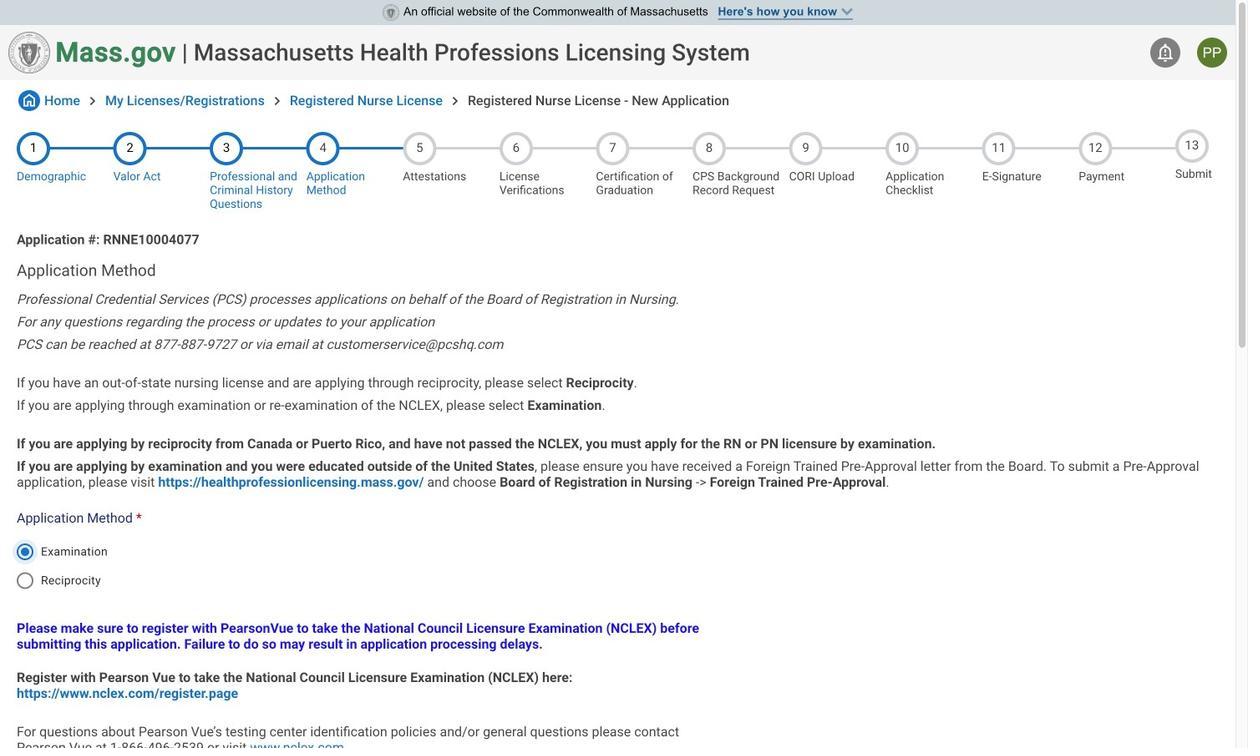 Task type: describe. For each thing, give the bounding box(es) containing it.
0 vertical spatial heading
[[194, 39, 750, 66]]

massachusetts state seal image
[[383, 4, 400, 21]]

1 vertical spatial heading
[[17, 261, 1219, 280]]



Task type: vqa. For each thing, say whether or not it's contained in the screenshot.
"field"
no



Task type: locate. For each thing, give the bounding box(es) containing it.
option group
[[7, 532, 372, 601]]

no color image
[[1156, 43, 1176, 63], [18, 90, 40, 111], [84, 93, 101, 109], [269, 93, 286, 109], [447, 93, 464, 109]]

massachusetts state seal image
[[8, 32, 50, 74]]

heading
[[194, 39, 750, 66], [17, 261, 1219, 280]]



